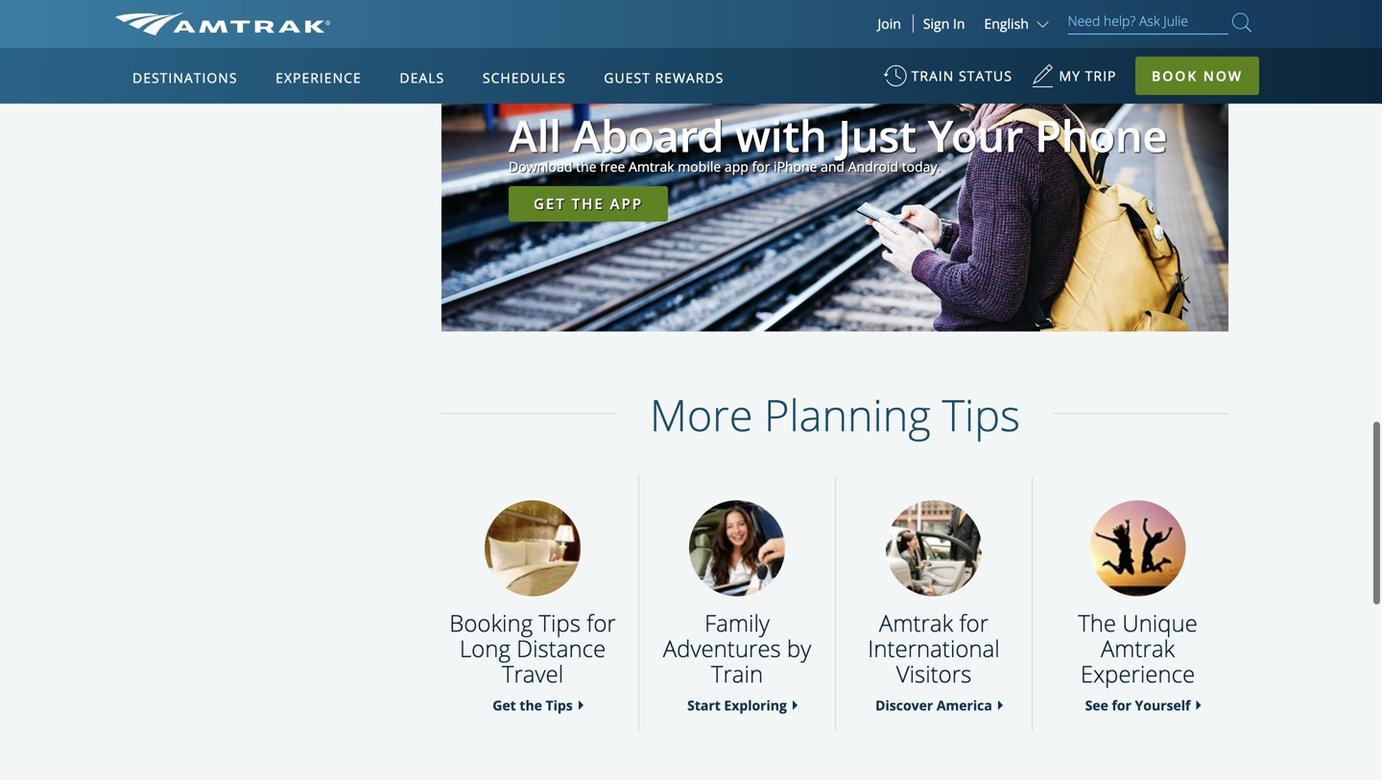Task type: locate. For each thing, give the bounding box(es) containing it.
sign
[[924, 14, 950, 33]]

0 vertical spatial the
[[576, 158, 597, 176]]

1 vertical spatial experience
[[1081, 659, 1196, 690]]

download
[[509, 158, 573, 176]]

trip
[[1086, 67, 1117, 85]]

amtrak
[[629, 158, 675, 176], [879, 608, 954, 639], [1101, 633, 1175, 664]]

the left app
[[572, 194, 605, 213]]

train status link
[[884, 58, 1013, 105]]

amtrak up 'visitors'
[[879, 608, 954, 639]]

my trip
[[1060, 67, 1117, 85]]

the inside all aboard with just your phone download the free amtrak mobile app for iphone and android today.
[[576, 158, 597, 176]]

amtrak inside amtrak for international visitors discover america
[[879, 608, 954, 639]]

get down the travel
[[493, 696, 516, 715]]

application inside banner
[[187, 160, 648, 429]]

for inside all aboard with just your phone download the free amtrak mobile app for iphone and android today.
[[752, 158, 770, 176]]

hotels image
[[485, 501, 581, 597]]

destinations
[[133, 69, 238, 87]]

ground transport image
[[886, 501, 982, 597]]

search icon image
[[1233, 9, 1252, 36]]

get the app
[[534, 194, 643, 213]]

banner
[[0, 0, 1383, 443]]

my trip button
[[1032, 58, 1117, 105]]

the
[[1079, 608, 1117, 639]]

0 horizontal spatial amtrak
[[629, 158, 675, 176]]

1 vertical spatial tips
[[539, 608, 581, 639]]

the inside booking tips for long distance travel get the tips
[[520, 696, 542, 715]]

booking
[[450, 608, 533, 639]]

train
[[711, 659, 763, 690]]

iphone
[[774, 158, 818, 176]]

1 horizontal spatial experience
[[1081, 659, 1196, 690]]

get
[[534, 194, 566, 213], [493, 696, 516, 715]]

1 horizontal spatial get
[[534, 194, 566, 213]]

get down download on the left of page
[[534, 194, 566, 213]]

english
[[985, 14, 1029, 33]]

visitors
[[897, 659, 972, 690]]

0 horizontal spatial get
[[493, 696, 516, 715]]

0 vertical spatial experience
[[276, 69, 362, 87]]

the left free
[[576, 158, 597, 176]]

activities image
[[1090, 501, 1186, 597]]

by
[[787, 633, 812, 664]]

yourself
[[1135, 696, 1191, 715]]

the down the travel
[[520, 696, 542, 715]]

discover america link
[[866, 696, 1002, 715]]

book now button
[[1136, 57, 1260, 95]]

more planning tips
[[650, 386, 1021, 444]]

amtrak up the see for yourself link
[[1101, 633, 1175, 664]]

aboard
[[573, 106, 724, 165]]

planning
[[764, 386, 931, 444]]

the for tips
[[520, 696, 542, 715]]

2 vertical spatial the
[[520, 696, 542, 715]]

my
[[1060, 67, 1081, 85]]

amtrak image
[[115, 12, 330, 36]]

see
[[1086, 696, 1109, 715]]

status
[[959, 67, 1013, 85]]

0 horizontal spatial experience
[[276, 69, 362, 87]]

in
[[953, 14, 965, 33]]

just
[[839, 106, 917, 165]]

2 horizontal spatial amtrak
[[1101, 633, 1175, 664]]

experience
[[276, 69, 362, 87], [1081, 659, 1196, 690]]

america
[[937, 696, 993, 715]]

free
[[600, 158, 625, 176]]

phone
[[1035, 106, 1168, 165]]

travel
[[502, 659, 564, 690]]

application
[[187, 160, 648, 429]]

unique
[[1123, 608, 1198, 639]]

schedules
[[483, 69, 566, 87]]

for inside booking tips for long distance travel get the tips
[[587, 608, 616, 639]]

tips
[[942, 386, 1021, 444], [539, 608, 581, 639], [546, 696, 573, 715]]

all
[[509, 106, 562, 165]]

amtrak right free
[[629, 158, 675, 176]]

discover
[[876, 696, 934, 715]]

for
[[752, 158, 770, 176], [587, 608, 616, 639], [960, 608, 989, 639], [1112, 696, 1132, 715]]

the
[[576, 158, 597, 176], [572, 194, 605, 213], [520, 696, 542, 715]]

1 vertical spatial get
[[493, 696, 516, 715]]

experience inside the unique amtrak experience see for yourself
[[1081, 659, 1196, 690]]

booking tips for long distance travel get the tips
[[450, 608, 616, 715]]

mobile
[[678, 158, 721, 176]]

1 horizontal spatial amtrak
[[879, 608, 954, 639]]

long
[[460, 633, 511, 664]]



Task type: vqa. For each thing, say whether or not it's contained in the screenshot.


Task type: describe. For each thing, give the bounding box(es) containing it.
guest rewards button
[[597, 51, 732, 105]]

with
[[736, 106, 827, 165]]

app
[[725, 158, 749, 176]]

start exploring link
[[678, 696, 797, 715]]

book
[[1152, 67, 1199, 85]]

start
[[688, 696, 721, 715]]

experience button
[[268, 51, 369, 105]]

rewards
[[655, 69, 724, 87]]

for inside the unique amtrak experience see for yourself
[[1112, 696, 1132, 715]]

get the tips link
[[483, 696, 583, 715]]

schedules link
[[475, 48, 574, 104]]

cars image
[[689, 501, 785, 597]]

train status
[[912, 67, 1013, 85]]

android
[[849, 158, 899, 176]]

regions map image
[[187, 160, 648, 429]]

all aboard with just your phone download the free amtrak mobile app for iphone and android today.
[[509, 106, 1168, 176]]

and
[[821, 158, 845, 176]]

get the app link
[[509, 186, 668, 222]]

guest
[[604, 69, 651, 87]]

Please enter your search item search field
[[1068, 10, 1229, 35]]

sign in button
[[924, 14, 965, 33]]

more
[[650, 386, 753, 444]]

join button
[[867, 14, 914, 33]]

deals button
[[392, 51, 452, 105]]

train
[[912, 67, 955, 85]]

for inside amtrak for international visitors discover america
[[960, 608, 989, 639]]

see for yourself link
[[1076, 696, 1201, 715]]

0 vertical spatial get
[[534, 194, 566, 213]]

international
[[868, 633, 1000, 664]]

guest rewards
[[604, 69, 724, 87]]

family adventures by train start exploring
[[663, 608, 812, 715]]

destinations button
[[125, 51, 245, 105]]

amtrak inside all aboard with just your phone download the free amtrak mobile app for iphone and android today.
[[629, 158, 675, 176]]

exploring
[[724, 696, 787, 715]]

get inside booking tips for long distance travel get the tips
[[493, 696, 516, 715]]

1 vertical spatial the
[[572, 194, 605, 213]]

amtrak inside the unique amtrak experience see for yourself
[[1101, 633, 1175, 664]]

the for aboard
[[576, 158, 597, 176]]

app
[[610, 194, 643, 213]]

sign in
[[924, 14, 965, 33]]

your
[[928, 106, 1024, 165]]

experience inside popup button
[[276, 69, 362, 87]]

now
[[1204, 67, 1243, 85]]

amtrak for international visitors discover america
[[868, 608, 1000, 715]]

distance
[[517, 633, 606, 664]]

adventures
[[663, 633, 781, 664]]

family
[[705, 608, 770, 639]]

today.
[[902, 158, 941, 176]]

book now
[[1152, 67, 1243, 85]]

0 vertical spatial tips
[[942, 386, 1021, 444]]

join
[[878, 14, 901, 33]]

deals
[[400, 69, 445, 87]]

english button
[[985, 14, 1054, 33]]

the unique amtrak experience see for yourself
[[1079, 608, 1198, 715]]

banner containing join
[[0, 0, 1383, 443]]

2 vertical spatial tips
[[546, 696, 573, 715]]



